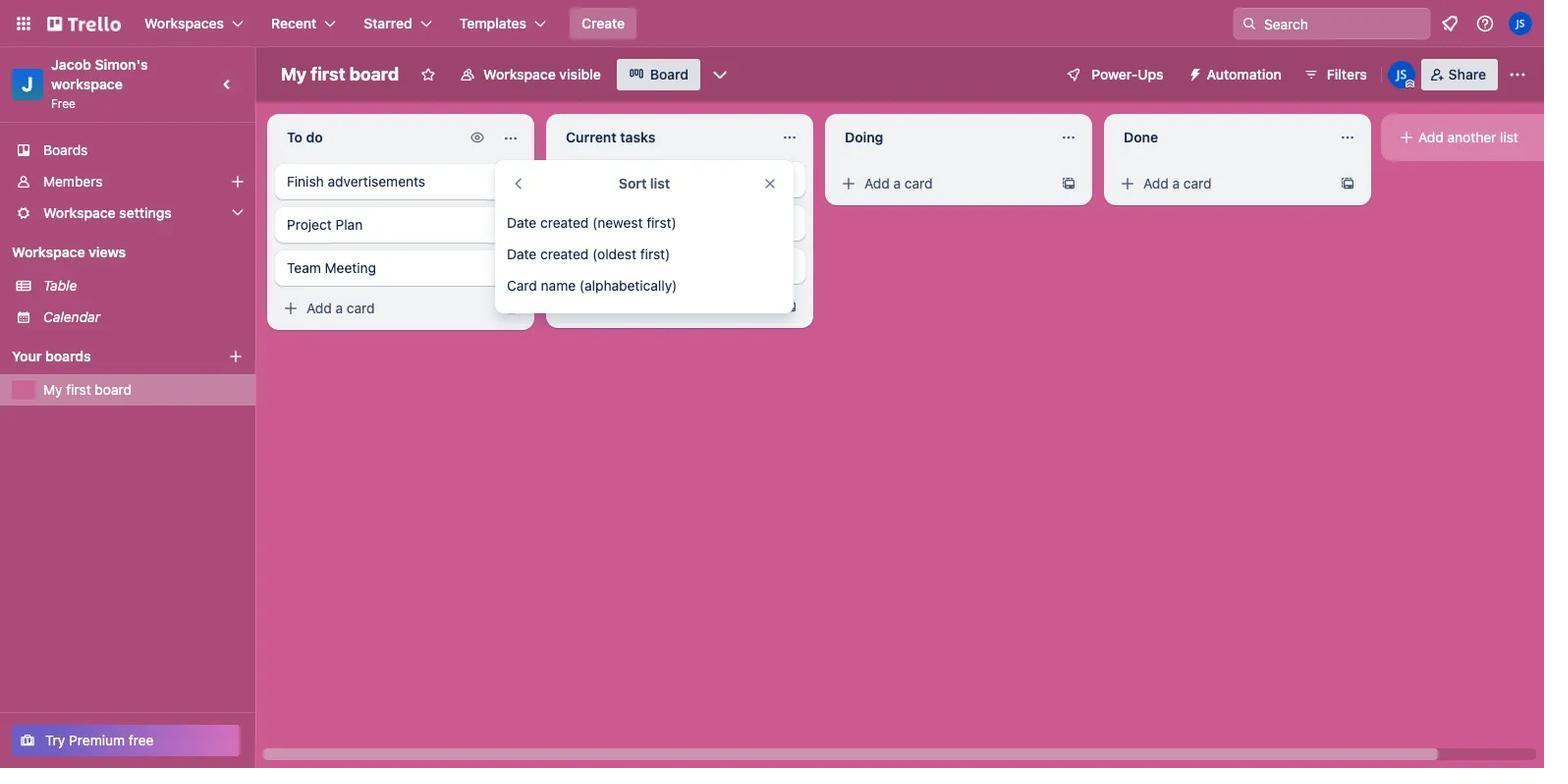 Task type: vqa. For each thing, say whether or not it's contained in the screenshot.
the My within the 'My first board' link
yes



Task type: describe. For each thing, give the bounding box(es) containing it.
1 horizontal spatial list
[[1500, 129, 1519, 145]]

jacob simon's workspace link
[[51, 56, 151, 92]]

team for team meeting 'link' related to to do text field
[[287, 259, 321, 276]]

free
[[129, 732, 154, 749]]

starred
[[364, 15, 412, 31]]

created for (oldest
[[540, 246, 589, 262]]

star or unstar board image
[[421, 67, 436, 83]]

calendar link
[[43, 307, 244, 327]]

automation
[[1207, 66, 1282, 83]]

filters
[[1327, 66, 1367, 83]]

workspace settings button
[[0, 197, 255, 229]]

project for team meeting 'link' for 'current tasks' text box
[[566, 214, 611, 231]]

finish advertisements link for 'current tasks' text box
[[554, 162, 806, 197]]

add a card for the right create from template… image
[[865, 175, 933, 192]]

free
[[51, 96, 76, 111]]

create
[[582, 15, 625, 31]]

advertisements for 'current tasks' text box
[[607, 171, 704, 188]]

0 horizontal spatial create from template… image
[[503, 301, 519, 316]]

card
[[507, 277, 537, 294]]

project plan link for to do text field
[[275, 207, 527, 243]]

members link
[[0, 166, 255, 197]]

To do text field
[[275, 122, 460, 153]]

try premium free
[[45, 732, 154, 749]]

recent button
[[259, 8, 348, 39]]

workspace navigation collapse icon image
[[214, 71, 242, 98]]

advertisements for to do text field
[[328, 173, 425, 190]]

automation button
[[1179, 59, 1294, 90]]

your boards
[[12, 348, 91, 364]]

try premium free button
[[12, 725, 240, 756]]

jacob
[[51, 56, 91, 73]]

calendar
[[43, 308, 100, 325]]

team for team meeting 'link' for 'current tasks' text box
[[566, 257, 600, 274]]

filters button
[[1298, 59, 1373, 90]]

customize views image
[[710, 65, 730, 84]]

first) for date created (newest first)
[[647, 214, 677, 231]]

open information menu image
[[1476, 14, 1495, 33]]

simon's
[[95, 56, 148, 73]]

your boards with 1 items element
[[12, 345, 198, 368]]

sm image for add a card
[[281, 299, 301, 318]]

Current tasks text field
[[554, 122, 770, 153]]

card for leftmost create from template… icon
[[347, 300, 375, 316]]

team meeting link for to do text field
[[275, 251, 527, 286]]

Done text field
[[1112, 122, 1328, 153]]

add another list
[[1419, 129, 1519, 145]]

create button
[[570, 8, 637, 39]]

board inside my first board link
[[95, 381, 132, 398]]

add a card for top create from template… icon
[[1144, 175, 1212, 192]]

finish for 'current tasks' text box
[[566, 171, 603, 188]]

boards
[[43, 141, 88, 158]]

finish advertisements for finish advertisements link associated with 'current tasks' text box
[[566, 171, 704, 188]]

(newest
[[592, 214, 643, 231]]

date for date created (newest first)
[[507, 214, 537, 231]]

project plan link for 'current tasks' text box
[[554, 205, 806, 241]]

0 vertical spatial create from template… image
[[1340, 176, 1356, 192]]

views
[[88, 244, 126, 260]]

jacob simon's workspace free
[[51, 56, 151, 111]]

show menu image
[[1508, 65, 1528, 84]]

primary element
[[0, 0, 1544, 47]]

search image
[[1242, 16, 1257, 31]]

share
[[1449, 66, 1486, 83]]

card for the left create from template… image
[[626, 298, 654, 314]]

card for the right create from template… image
[[905, 175, 933, 192]]

board link
[[617, 59, 700, 90]]

workspaces button
[[133, 8, 255, 39]]

table link
[[43, 276, 244, 296]]

workspace
[[51, 76, 123, 92]]

(alphabetically)
[[580, 277, 677, 294]]

premium
[[69, 732, 125, 749]]

share button
[[1421, 59, 1498, 90]]

plan for finish advertisements link related to to do text field
[[336, 216, 363, 233]]

Search field
[[1257, 9, 1429, 38]]

name
[[541, 277, 576, 294]]



Task type: locate. For each thing, give the bounding box(es) containing it.
first)
[[647, 214, 677, 231], [640, 246, 670, 262]]

finish advertisements link
[[554, 162, 806, 197], [275, 164, 527, 199]]

1 vertical spatial sm image
[[468, 128, 487, 147]]

finish advertisements down to do text field
[[287, 173, 425, 190]]

project plan link
[[554, 205, 806, 241], [275, 207, 527, 243]]

0 horizontal spatial project plan link
[[275, 207, 527, 243]]

boards link
[[0, 135, 255, 166]]

1 horizontal spatial team meeting
[[566, 257, 655, 274]]

created inside date created (oldest first) link
[[540, 246, 589, 262]]

my first board
[[281, 64, 399, 84], [43, 381, 132, 398]]

workspace visible button
[[448, 59, 613, 90]]

sm image
[[1179, 59, 1207, 86], [468, 128, 487, 147], [281, 299, 301, 318]]

starred button
[[352, 8, 444, 39]]

team meeting for team meeting 'link' related to to do text field
[[287, 259, 376, 276]]

plan up (oldest
[[615, 214, 642, 231]]

1 vertical spatial create from template… image
[[503, 301, 519, 316]]

my first board down recent dropdown button
[[281, 64, 399, 84]]

finish for to do text field
[[287, 173, 324, 190]]

0 vertical spatial my first board
[[281, 64, 399, 84]]

add a card for the left create from template… image
[[586, 298, 654, 314]]

project
[[566, 214, 611, 231], [287, 216, 332, 233]]

jacob simon (jacobsimon16) image right 'open information menu' icon
[[1509, 12, 1533, 35]]

sm image inside add another list link
[[1397, 128, 1417, 147]]

advertisements
[[607, 171, 704, 188], [328, 173, 425, 190]]

0 vertical spatial create from template… image
[[1061, 176, 1077, 192]]

project plan for finish advertisements link related to to do text field
[[287, 216, 363, 233]]

project for team meeting 'link' related to to do text field
[[287, 216, 332, 233]]

0 horizontal spatial advertisements
[[328, 173, 425, 190]]

2 vertical spatial workspace
[[12, 244, 85, 260]]

date created (newest first) link
[[495, 207, 794, 239]]

visible
[[559, 66, 601, 83]]

workspace views
[[12, 244, 126, 260]]

1 vertical spatial first)
[[640, 246, 670, 262]]

(oldest
[[592, 246, 637, 262]]

finish advertisements
[[566, 171, 704, 188], [287, 173, 425, 190]]

first) down date created (newest first) link
[[640, 246, 670, 262]]

workspace visible
[[483, 66, 601, 83]]

workspace down templates popup button
[[483, 66, 556, 83]]

workspace settings
[[43, 204, 172, 221]]

your
[[12, 348, 42, 364]]

finish advertisements link down to do text field
[[275, 164, 527, 199]]

advertisements down to do text field
[[328, 173, 425, 190]]

1 horizontal spatial team meeting link
[[554, 249, 806, 284]]

2 date from the top
[[507, 246, 537, 262]]

workspace inside workspace visible button
[[483, 66, 556, 83]]

0 vertical spatial list
[[1500, 129, 1519, 145]]

add
[[1419, 129, 1444, 145], [865, 175, 890, 192], [1144, 175, 1169, 192], [586, 298, 611, 314], [307, 300, 332, 316]]

0 vertical spatial workspace
[[483, 66, 556, 83]]

board inside board name text box
[[349, 64, 399, 84]]

project plan link down sort list
[[554, 205, 806, 241]]

jacob simon (jacobsimon16) image
[[1509, 12, 1533, 35], [1388, 61, 1415, 88]]

sm image
[[1397, 128, 1417, 147], [839, 174, 859, 194], [1118, 174, 1138, 194], [560, 297, 580, 316]]

created inside date created (newest first) link
[[540, 214, 589, 231]]

0 horizontal spatial finish
[[287, 173, 324, 190]]

finish
[[566, 171, 603, 188], [287, 173, 324, 190]]

1 horizontal spatial finish advertisements
[[566, 171, 704, 188]]

created up date created (oldest first)
[[540, 214, 589, 231]]

created up name
[[540, 246, 589, 262]]

date
[[507, 214, 537, 231], [507, 246, 537, 262]]

first inside board name text box
[[311, 64, 345, 84]]

project plan down to do text field
[[287, 216, 363, 233]]

another
[[1448, 129, 1497, 145]]

0 horizontal spatial my
[[43, 381, 62, 398]]

1 horizontal spatial advertisements
[[607, 171, 704, 188]]

0 horizontal spatial team meeting
[[287, 259, 376, 276]]

card
[[905, 175, 933, 192], [1184, 175, 1212, 192], [626, 298, 654, 314], [347, 300, 375, 316]]

first down boards
[[66, 381, 91, 398]]

my inside board name text box
[[281, 64, 307, 84]]

workspace for workspace views
[[12, 244, 85, 260]]

team meeting link for 'current tasks' text box
[[554, 249, 806, 284]]

0 horizontal spatial first
[[66, 381, 91, 398]]

0 vertical spatial jacob simon (jacobsimon16) image
[[1509, 12, 1533, 35]]

ups
[[1138, 66, 1164, 83]]

workspace for workspace visible
[[483, 66, 556, 83]]

team meeting
[[566, 257, 655, 274], [287, 259, 376, 276]]

date created (newest first)
[[507, 214, 677, 231]]

1 horizontal spatial my
[[281, 64, 307, 84]]

1 horizontal spatial my first board
[[281, 64, 399, 84]]

1 horizontal spatial board
[[349, 64, 399, 84]]

0 vertical spatial date
[[507, 214, 537, 231]]

meeting for team meeting 'link' for 'current tasks' text box
[[604, 257, 655, 274]]

power-
[[1092, 66, 1138, 83]]

1 horizontal spatial create from template… image
[[1340, 176, 1356, 192]]

1 date from the top
[[507, 214, 537, 231]]

my first board inside board name text box
[[281, 64, 399, 84]]

sm image for automation
[[1179, 59, 1207, 86]]

1 horizontal spatial finish
[[566, 171, 603, 188]]

power-ups
[[1092, 66, 1164, 83]]

create from template… image
[[1340, 176, 1356, 192], [503, 301, 519, 316]]

0 horizontal spatial team meeting link
[[275, 251, 527, 286]]

0 vertical spatial created
[[540, 214, 589, 231]]

create from template… image
[[1061, 176, 1077, 192], [782, 299, 798, 314]]

workspace for workspace settings
[[43, 204, 116, 221]]

my down your boards
[[43, 381, 62, 398]]

back to home image
[[47, 8, 121, 39]]

first) for date created (oldest first)
[[640, 246, 670, 262]]

1 horizontal spatial create from template… image
[[1061, 176, 1077, 192]]

my
[[281, 64, 307, 84], [43, 381, 62, 398]]

card name (alphabetically)
[[507, 277, 677, 294]]

my down the recent
[[281, 64, 307, 84]]

0 horizontal spatial list
[[650, 175, 670, 192]]

add a card link
[[833, 170, 1053, 197], [1112, 170, 1332, 197], [554, 293, 774, 320], [275, 295, 495, 322]]

project plan for finish advertisements link associated with 'current tasks' text box
[[566, 214, 642, 231]]

1 vertical spatial board
[[95, 381, 132, 398]]

finish advertisements link down 'current tasks' text box
[[554, 162, 806, 197]]

first
[[311, 64, 345, 84], [66, 381, 91, 398]]

jacob simon (jacobsimon16) image right filters
[[1388, 61, 1415, 88]]

workspace down members
[[43, 204, 116, 221]]

templates button
[[448, 8, 558, 39]]

templates
[[459, 15, 527, 31]]

j link
[[12, 69, 43, 100]]

0 vertical spatial sm image
[[1179, 59, 1207, 86]]

Doing text field
[[833, 122, 1049, 153]]

first inside my first board link
[[66, 381, 91, 398]]

sm image inside automation button
[[1179, 59, 1207, 86]]

0 vertical spatial my
[[281, 64, 307, 84]]

0 horizontal spatial finish advertisements link
[[275, 164, 527, 199]]

first down recent dropdown button
[[311, 64, 345, 84]]

my first board down your boards with 1 items element
[[43, 381, 132, 398]]

this member is an admin of this board. image
[[1406, 80, 1414, 88]]

1 horizontal spatial project
[[566, 214, 611, 231]]

1 vertical spatial list
[[650, 175, 670, 192]]

board
[[650, 66, 689, 83]]

board down starred
[[349, 64, 399, 84]]

boards
[[45, 348, 91, 364]]

0 horizontal spatial sm image
[[281, 299, 301, 318]]

created for (newest
[[540, 214, 589, 231]]

1 vertical spatial first
[[66, 381, 91, 398]]

1 horizontal spatial finish advertisements link
[[554, 162, 806, 197]]

1 horizontal spatial project plan
[[566, 214, 642, 231]]

plan
[[615, 214, 642, 231], [336, 216, 363, 233]]

Board name text field
[[271, 59, 409, 90]]

finish advertisements for finish advertisements link related to to do text field
[[287, 173, 425, 190]]

first) up date created (oldest first) link
[[647, 214, 677, 231]]

card for top create from template… icon
[[1184, 175, 1212, 192]]

0 vertical spatial board
[[349, 64, 399, 84]]

list right the another
[[1500, 129, 1519, 145]]

finish up 'date created (newest first)'
[[566, 171, 603, 188]]

add board image
[[228, 349, 244, 364]]

settings
[[119, 204, 172, 221]]

meeting
[[604, 257, 655, 274], [325, 259, 376, 276]]

workspace up the table at top
[[12, 244, 85, 260]]

workspaces
[[144, 15, 224, 31]]

1 horizontal spatial team
[[566, 257, 600, 274]]

my first board link
[[43, 380, 244, 400]]

project plan link down to do text field
[[275, 207, 527, 243]]

0 horizontal spatial project plan
[[287, 216, 363, 233]]

plan down to do text field
[[336, 216, 363, 233]]

workspace
[[483, 66, 556, 83], [43, 204, 116, 221], [12, 244, 85, 260]]

1 horizontal spatial plan
[[615, 214, 642, 231]]

1 vertical spatial create from template… image
[[782, 299, 798, 314]]

date created (oldest first) link
[[495, 239, 794, 270]]

1 vertical spatial jacob simon (jacobsimon16) image
[[1388, 61, 1415, 88]]

0 horizontal spatial meeting
[[325, 259, 376, 276]]

0 horizontal spatial finish advertisements
[[287, 173, 425, 190]]

1 created from the top
[[540, 214, 589, 231]]

1 horizontal spatial first
[[311, 64, 345, 84]]

0 horizontal spatial jacob simon (jacobsimon16) image
[[1388, 61, 1415, 88]]

1 horizontal spatial meeting
[[604, 257, 655, 274]]

0 horizontal spatial my first board
[[43, 381, 132, 398]]

1 horizontal spatial sm image
[[468, 128, 487, 147]]

members
[[43, 173, 103, 190]]

finish advertisements up date created (newest first) link
[[566, 171, 704, 188]]

j
[[22, 73, 33, 95]]

project plan up (oldest
[[566, 214, 642, 231]]

1 vertical spatial my
[[43, 381, 62, 398]]

add a card
[[865, 175, 933, 192], [1144, 175, 1212, 192], [586, 298, 654, 314], [307, 300, 375, 316]]

a
[[894, 175, 901, 192], [1173, 175, 1180, 192], [615, 298, 622, 314], [336, 300, 343, 316]]

0 horizontal spatial board
[[95, 381, 132, 398]]

add a card for leftmost create from template… icon
[[307, 300, 375, 316]]

0 horizontal spatial team
[[287, 259, 321, 276]]

0 horizontal spatial plan
[[336, 216, 363, 233]]

list
[[1500, 129, 1519, 145], [650, 175, 670, 192]]

board
[[349, 64, 399, 84], [95, 381, 132, 398]]

1 horizontal spatial jacob simon (jacobsimon16) image
[[1509, 12, 1533, 35]]

1 vertical spatial my first board
[[43, 381, 132, 398]]

finish down to do text field
[[287, 173, 324, 190]]

board down your boards with 1 items element
[[95, 381, 132, 398]]

power-ups button
[[1052, 59, 1176, 90]]

try
[[45, 732, 65, 749]]

sort list
[[619, 175, 670, 192]]

created
[[540, 214, 589, 231], [540, 246, 589, 262]]

meeting for team meeting 'link' related to to do text field
[[325, 259, 376, 276]]

workspace inside workspace settings dropdown button
[[43, 204, 116, 221]]

0 notifications image
[[1438, 12, 1462, 35]]

team meeting link
[[554, 249, 806, 284], [275, 251, 527, 286]]

advertisements down 'current tasks' text box
[[607, 171, 704, 188]]

recent
[[271, 15, 317, 31]]

2 vertical spatial sm image
[[281, 299, 301, 318]]

date created (oldest first)
[[507, 246, 670, 262]]

plan for finish advertisements link associated with 'current tasks' text box
[[615, 214, 642, 231]]

sort
[[619, 175, 647, 192]]

list right 'sort'
[[650, 175, 670, 192]]

0 vertical spatial first
[[311, 64, 345, 84]]

add another list link
[[1389, 122, 1544, 153]]

0 horizontal spatial create from template… image
[[782, 299, 798, 314]]

team meeting for team meeting 'link' for 'current tasks' text box
[[566, 257, 655, 274]]

1 vertical spatial date
[[507, 246, 537, 262]]

2 created from the top
[[540, 246, 589, 262]]

card name (alphabetically) link
[[495, 270, 794, 302]]

project plan
[[566, 214, 642, 231], [287, 216, 363, 233]]

date for date created (oldest first)
[[507, 246, 537, 262]]

1 horizontal spatial project plan link
[[554, 205, 806, 241]]

1 vertical spatial workspace
[[43, 204, 116, 221]]

table
[[43, 277, 77, 294]]

finish advertisements link for to do text field
[[275, 164, 527, 199]]

0 horizontal spatial project
[[287, 216, 332, 233]]

team
[[566, 257, 600, 274], [287, 259, 321, 276]]

0 vertical spatial first)
[[647, 214, 677, 231]]

1 vertical spatial created
[[540, 246, 589, 262]]

2 horizontal spatial sm image
[[1179, 59, 1207, 86]]



